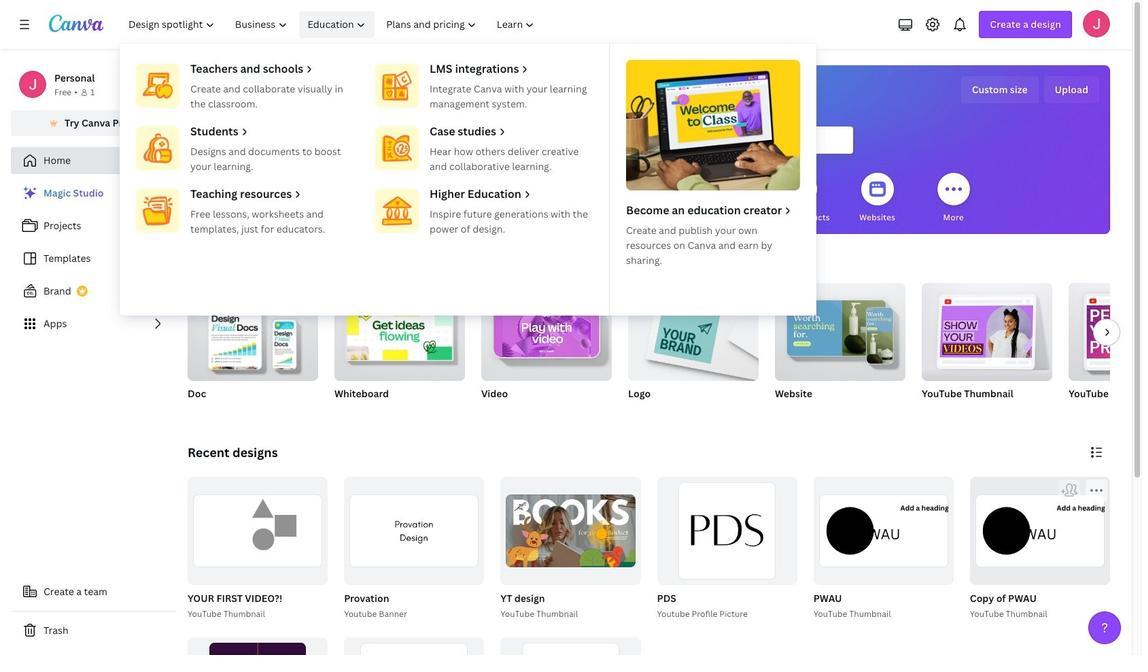 Task type: locate. For each thing, give the bounding box(es) containing it.
group
[[188, 283, 318, 418], [188, 283, 318, 381], [335, 283, 465, 418], [335, 283, 465, 381], [482, 283, 612, 418], [482, 283, 612, 381], [629, 283, 759, 418], [629, 283, 759, 381], [775, 283, 906, 418], [775, 283, 906, 381], [922, 283, 1053, 418], [1069, 283, 1143, 418], [185, 477, 328, 621], [188, 477, 328, 585], [342, 477, 485, 621], [344, 477, 485, 585], [498, 477, 641, 621], [501, 477, 641, 585], [655, 477, 798, 621], [657, 477, 798, 585], [811, 477, 954, 621], [968, 477, 1111, 621], [971, 477, 1111, 585], [188, 637, 328, 655], [344, 637, 485, 655], [501, 637, 641, 655]]

None search field
[[445, 127, 853, 154]]

menu inside top level navigation element
[[120, 44, 817, 316]]

menu
[[120, 44, 817, 316]]

list
[[11, 180, 177, 337]]

Search search field
[[472, 127, 826, 153]]



Task type: vqa. For each thing, say whether or not it's contained in the screenshot.
menu in the TOP LEVEL NAVIGATION element
yes



Task type: describe. For each thing, give the bounding box(es) containing it.
top level navigation element
[[120, 11, 817, 316]]

james peterson image
[[1084, 10, 1111, 37]]



